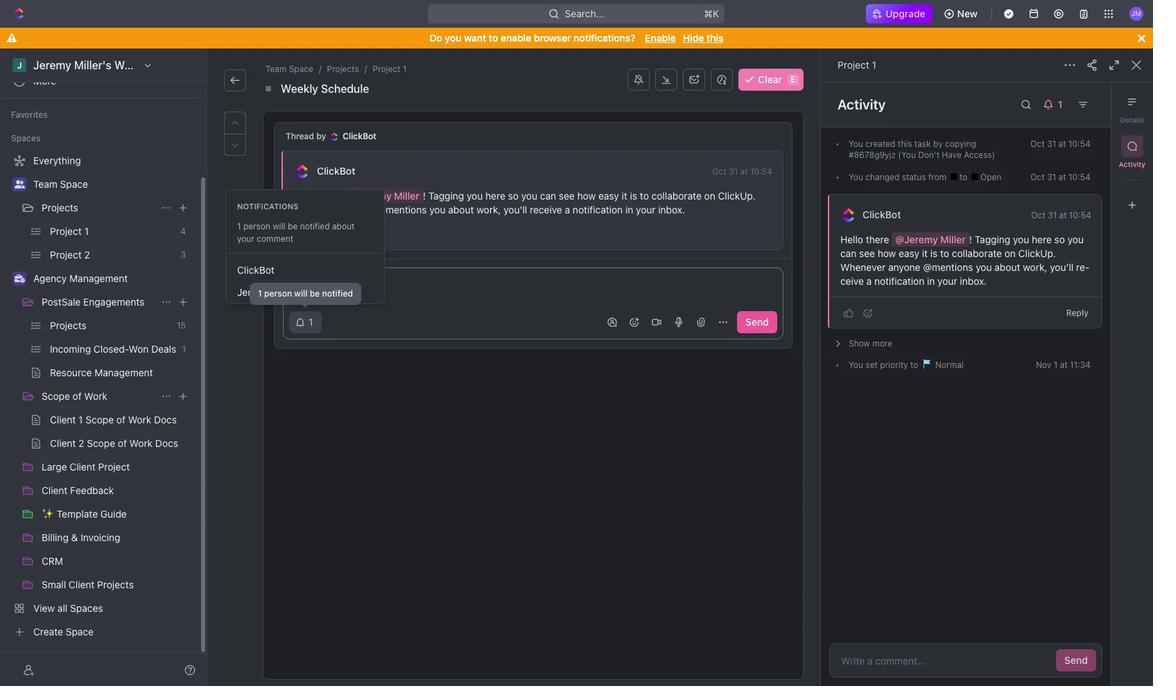 Task type: vqa. For each thing, say whether or not it's contained in the screenshot.


Task type: locate. For each thing, give the bounding box(es) containing it.
1 vertical spatial so
[[1054, 234, 1065, 245]]

0 vertical spatial in
[[625, 204, 633, 216]]

@jeremy
[[349, 190, 392, 202], [895, 234, 938, 245]]

can
[[540, 190, 556, 202], [840, 248, 857, 259]]

management up the postsale engagements link
[[69, 272, 128, 284]]

weekly schedule
[[281, 83, 369, 95]]

0 vertical spatial notification
[[573, 204, 623, 216]]

whenever inside ! tagging you here so you can see how easy it is to collaborate on clickup. whenever anyone @mentions you about work, you'll re ceive a notification in your inbox.
[[840, 261, 886, 273]]

don't
[[918, 150, 940, 160]]

✨ template guide
[[42, 508, 127, 520]]

@mentions
[[377, 204, 427, 216], [923, 261, 973, 273]]

about inside ! tagging you here so you can see how easy it is to collaborate on clickup. whenever anyone @mentions you about work, you'll receive a notification in your inbox.
[[448, 204, 474, 216]]

anyone inside ! tagging you here so you can see how easy it is to collaborate on clickup. whenever anyone @mentions you about work, you'll re ceive a notification in your inbox.
[[888, 261, 920, 273]]

in inside ! tagging you here so you can see how easy it is to collaborate on clickup. whenever anyone @mentions you about work, you'll receive a notification in your inbox.
[[625, 204, 633, 216]]

1 horizontal spatial notification
[[874, 275, 924, 287]]

0 horizontal spatial @jeremy miller button
[[345, 189, 423, 203]]

whenever inside ! tagging you here so you can see how easy it is to collaborate on clickup. whenever anyone @mentions you about work, you'll receive a notification in your inbox.
[[294, 204, 339, 216]]

at for changed status from
[[1059, 172, 1066, 182]]

project 1 link down upgrade link
[[838, 59, 876, 71]]

projects link up "closed-"
[[50, 315, 171, 337]]

1 vertical spatial in
[[927, 275, 935, 287]]

space
[[289, 64, 313, 74], [60, 178, 88, 190], [66, 626, 94, 638]]

projects link down "team space"
[[42, 197, 155, 219]]

! inside ! tagging you here so you can see how easy it is to collaborate on clickup. whenever anyone @mentions you about work, you'll re ceive a notification in your inbox.
[[969, 234, 972, 245]]

whenever for ceive
[[840, 261, 886, 273]]

project 1 down upgrade link
[[838, 59, 876, 71]]

see inside ! tagging you here so you can see how easy it is to collaborate on clickup. whenever anyone @mentions you about work, you'll receive a notification in your inbox.
[[559, 190, 575, 202]]

agency
[[33, 272, 67, 284]]

management for resource management
[[94, 367, 153, 379]]

is inside ! tagging you here so you can see how easy it is to collaborate on clickup. whenever anyone @mentions you about work, you'll receive a notification in your inbox.
[[630, 190, 637, 202]]

so for ceive
[[1054, 234, 1065, 245]]

2 up large client project
[[78, 438, 84, 449]]

2 up agency management
[[84, 249, 90, 261]]

1 horizontal spatial miller
[[394, 190, 419, 202]]

can for ceive
[[840, 248, 857, 259]]

work, inside ! tagging you here so you can see how easy it is to collaborate on clickup. whenever anyone @mentions you about work, you'll receive a notification in your inbox.
[[477, 204, 501, 216]]

you'll inside ! tagging you here so you can see how easy it is to collaborate on clickup. whenever anyone @mentions you about work, you'll re ceive a notification in your inbox.
[[1050, 261, 1074, 273]]

you'll left receive
[[504, 204, 527, 216]]

work, inside ! tagging you here so you can see how easy it is to collaborate on clickup. whenever anyone @mentions you about work, you'll re ceive a notification in your inbox.
[[1023, 261, 1047, 273]]

activity up created
[[838, 96, 886, 112]]

0 vertical spatial you'll
[[504, 204, 527, 216]]

0 horizontal spatial work,
[[477, 204, 501, 216]]

see inside ! tagging you here so you can see how easy it is to collaborate on clickup. whenever anyone @mentions you about work, you'll re ceive a notification in your inbox.
[[859, 248, 875, 259]]

projects up incoming
[[50, 320, 87, 331]]

resource management link
[[50, 362, 191, 384]]

more
[[872, 338, 892, 349]]

1 horizontal spatial your
[[636, 204, 656, 216]]

0 vertical spatial @mentions
[[377, 204, 427, 216]]

0 horizontal spatial there
[[319, 190, 343, 202]]

docs for client 2 scope of work docs
[[155, 438, 178, 449]]

work, left receive
[[477, 204, 501, 216]]

0 horizontal spatial on
[[704, 190, 715, 202]]

2 you from the top
[[849, 172, 863, 182]]

1 horizontal spatial tagging
[[975, 234, 1010, 245]]

clickup. inside ! tagging you here so you can see how easy it is to collaborate on clickup. whenever anyone @mentions you about work, you'll re ceive a notification in your inbox.
[[1018, 248, 1056, 259]]

collaborate inside ! tagging you here so you can see how easy it is to collaborate on clickup. whenever anyone @mentions you about work, you'll re ceive a notification in your inbox.
[[952, 248, 1002, 259]]

receive
[[530, 204, 562, 216]]

0 vertical spatial scope
[[42, 390, 70, 402]]

you'll left re
[[1050, 261, 1074, 273]]

this
[[707, 32, 724, 44], [898, 139, 912, 149]]

guide
[[100, 508, 127, 520]]

team space link up "weekly"
[[263, 62, 316, 76]]

crm
[[42, 555, 63, 567]]

be
[[288, 221, 298, 232]]

you up the #8678g9yjz
[[849, 139, 863, 149]]

nov 1 at 11:34
[[1036, 360, 1091, 370]]

jeremy up more
[[33, 59, 71, 71]]

client down scope of work
[[50, 414, 76, 426]]

work, left re
[[1023, 261, 1047, 273]]

0 horizontal spatial see
[[559, 190, 575, 202]]

scope down the client 1 scope of work docs
[[87, 438, 115, 449]]

1 vertical spatial clickup.
[[1018, 248, 1056, 259]]

is inside ! tagging you here so you can see how easy it is to collaborate on clickup. whenever anyone @mentions you about work, you'll re ceive a notification in your inbox.
[[930, 248, 938, 259]]

by up don't
[[933, 139, 943, 149]]

@jeremy down the clickbot button
[[349, 190, 392, 202]]

1 you from the top
[[849, 139, 863, 149]]

there
[[319, 190, 343, 202], [866, 234, 889, 245]]

your inside 1 person will be notified about your comment
[[237, 234, 254, 244]]

2 for client
[[78, 438, 84, 449]]

there for ceive
[[866, 234, 889, 245]]

1 vertical spatial there
[[866, 234, 889, 245]]

scope down resource at the bottom left
[[42, 390, 70, 402]]

project 1
[[838, 59, 876, 71], [50, 225, 89, 237]]

new button
[[938, 3, 986, 25]]

1 horizontal spatial @mentions
[[923, 261, 973, 273]]

collaborate inside ! tagging you here so you can see how easy it is to collaborate on clickup. whenever anyone @mentions you about work, you'll receive a notification in your inbox.
[[652, 190, 702, 202]]

about inside 1 person will be notified about your comment
[[332, 221, 355, 232]]

view all spaces link
[[6, 598, 191, 620]]

0 vertical spatial tagging
[[428, 190, 464, 202]]

clickup. inside ! tagging you here so you can see how easy it is to collaborate on clickup. whenever anyone @mentions you about work, you'll receive a notification in your inbox.
[[718, 190, 756, 202]]

@jeremy miller button down the clickbot button
[[345, 189, 423, 203]]

client up "large"
[[50, 438, 76, 449]]

⌘k
[[704, 8, 719, 19]]

enable
[[645, 32, 676, 44]]

hello for a
[[294, 190, 317, 202]]

1 horizontal spatial you'll
[[1050, 261, 1074, 273]]

work down client 1 scope of work docs link
[[129, 438, 153, 449]]

client for 2
[[50, 438, 76, 449]]

is for ceive
[[930, 248, 938, 259]]

hello there @jeremy miller inside task sidebar content section
[[840, 234, 966, 245]]

clickbot down thread by
[[317, 165, 355, 177]]

clickup.
[[718, 190, 756, 202], [1018, 248, 1056, 259]]

view
[[33, 603, 55, 614]]

you'll inside ! tagging you here so you can see how easy it is to collaborate on clickup. whenever anyone @mentions you about work, you'll receive a notification in your inbox.
[[504, 204, 527, 216]]

space down the view all spaces
[[66, 626, 94, 638]]

0 horizontal spatial activity
[[838, 96, 886, 112]]

hello inside task sidebar content section
[[840, 234, 863, 245]]

/
[[319, 64, 321, 74], [365, 64, 367, 74]]

client up the view all spaces
[[69, 579, 95, 591]]

0 horizontal spatial here
[[485, 190, 505, 202]]

0 horizontal spatial can
[[540, 190, 556, 202]]

browser
[[534, 32, 571, 44]]

search...
[[565, 8, 605, 19]]

in inside ! tagging you here so you can see how easy it is to collaborate on clickup. whenever anyone @mentions you about work, you'll re ceive a notification in your inbox.
[[927, 275, 935, 287]]

thread by
[[286, 131, 326, 141]]

0 vertical spatial space
[[289, 64, 313, 74]]

you left set
[[849, 360, 863, 370]]

team inside tree
[[33, 178, 57, 190]]

0 horizontal spatial /
[[319, 64, 321, 74]]

notification right receive
[[573, 204, 623, 216]]

clickup. for a
[[718, 190, 756, 202]]

anyone inside ! tagging you here so you can see how easy it is to collaborate on clickup. whenever anyone @mentions you about work, you'll receive a notification in your inbox.
[[342, 204, 374, 216]]

work
[[84, 390, 107, 402], [128, 414, 151, 426], [129, 438, 153, 449]]

0 vertical spatial collaborate
[[652, 190, 702, 202]]

1 vertical spatial project 1
[[50, 225, 89, 237]]

so inside ! tagging you here so you can see how easy it is to collaborate on clickup. whenever anyone @mentions you about work, you'll receive a notification in your inbox.
[[508, 190, 519, 202]]

business time image
[[14, 275, 25, 283]]

about for a
[[448, 204, 474, 216]]

new
[[957, 8, 978, 19]]

1 button
[[289, 311, 321, 334]]

1 horizontal spatial collaborate
[[952, 248, 1002, 259]]

0 horizontal spatial whenever
[[294, 204, 339, 216]]

small client projects
[[42, 579, 134, 591]]

0 vertical spatial anyone
[[342, 204, 374, 216]]

0 horizontal spatial in
[[625, 204, 633, 216]]

0 vertical spatial see
[[559, 190, 575, 202]]

tree
[[6, 150, 194, 643]]

1 horizontal spatial !
[[969, 234, 972, 245]]

1 vertical spatial on
[[1005, 248, 1016, 259]]

@jeremy inside task sidebar content section
[[895, 234, 938, 245]]

have
[[942, 150, 962, 160]]

hello there @jeremy miller for a
[[294, 190, 419, 202]]

client 1 scope of work docs
[[50, 414, 177, 426]]

/ up weekly schedule "link"
[[319, 64, 321, 74]]

jeremy miller's workspace
[[33, 59, 172, 71]]

on for ceive
[[1005, 248, 1016, 259]]

1 vertical spatial team
[[33, 178, 57, 190]]

schedule
[[321, 83, 369, 95]]

1 vertical spatial can
[[840, 248, 857, 259]]

tagging inside ! tagging you here so you can see how easy it is to collaborate on clickup. whenever anyone @mentions you about work, you'll re ceive a notification in your inbox.
[[975, 234, 1010, 245]]

0 horizontal spatial is
[[630, 190, 637, 202]]

@jeremy miller button
[[345, 189, 423, 203], [892, 232, 969, 247]]

@jeremy miller button for ceive
[[892, 232, 969, 247]]

crm link
[[42, 551, 191, 573]]

team space
[[33, 178, 88, 190]]

tagging inside ! tagging you here so you can see how easy it is to collaborate on clickup. whenever anyone @mentions you about work, you'll receive a notification in your inbox.
[[428, 190, 464, 202]]

about inside ! tagging you here so you can see how easy it is to collaborate on clickup. whenever anyone @mentions you about work, you'll re ceive a notification in your inbox.
[[995, 261, 1020, 273]]

anyone
[[342, 204, 374, 216], [888, 261, 920, 273]]

at
[[1059, 139, 1066, 149], [740, 166, 748, 177], [1059, 172, 1066, 182], [1059, 210, 1067, 220], [1060, 360, 1068, 370]]

how inside ! tagging you here so you can see how easy it is to collaborate on clickup. whenever anyone @mentions you about work, you'll re ceive a notification in your inbox.
[[878, 248, 896, 259]]

0 vertical spatial team space link
[[263, 62, 316, 76]]

here inside ! tagging you here so you can see how easy it is to collaborate on clickup. whenever anyone @mentions you about work, you'll re ceive a notification in your inbox.
[[1032, 234, 1052, 245]]

1 horizontal spatial it
[[922, 248, 928, 259]]

hello there @jeremy miller
[[294, 190, 419, 202], [840, 234, 966, 245]]

1 horizontal spatial by
[[933, 139, 943, 149]]

see for a
[[559, 190, 575, 202]]

notifications?
[[574, 32, 636, 44]]

this up (you
[[898, 139, 912, 149]]

so
[[508, 190, 519, 202], [1054, 234, 1065, 245]]

collaborate
[[652, 190, 702, 202], [952, 248, 1002, 259]]

1 vertical spatial how
[[878, 248, 896, 259]]

2 vertical spatial work
[[129, 438, 153, 449]]

how for ceive
[[878, 248, 896, 259]]

it inside ! tagging you here so you can see how easy it is to collaborate on clickup. whenever anyone @mentions you about work, you'll receive a notification in your inbox.
[[622, 190, 627, 202]]

1 vertical spatial send
[[1064, 655, 1088, 666]]

3
[[181, 250, 186, 260]]

2 horizontal spatial miller
[[940, 234, 966, 245]]

spaces down favorites button on the left top
[[11, 133, 40, 144]]

team for team space
[[33, 178, 57, 190]]

task sidebar content section
[[821, 83, 1111, 686]]

list
[[226, 253, 384, 304]]

clickbot down "changed"
[[863, 209, 901, 221]]

✨
[[42, 508, 54, 520]]

0 horizontal spatial inbox.
[[658, 204, 685, 216]]

scope inside client 2 scope of work docs link
[[87, 438, 115, 449]]

0 vertical spatial work,
[[477, 204, 501, 216]]

0 horizontal spatial so
[[508, 190, 519, 202]]

notification up more
[[874, 275, 924, 287]]

sidebar navigation
[[0, 49, 210, 686]]

whenever for a
[[294, 204, 339, 216]]

so inside ! tagging you here so you can see how easy it is to collaborate on clickup. whenever anyone @mentions you about work, you'll re ceive a notification in your inbox.
[[1054, 234, 1065, 245]]

3 you from the top
[[849, 360, 863, 370]]

1 horizontal spatial @jeremy
[[895, 234, 938, 245]]

0 horizontal spatial send button
[[737, 311, 777, 333]]

0 vertical spatial whenever
[[294, 204, 339, 216]]

1 vertical spatial @mentions
[[923, 261, 973, 273]]

client 2 scope of work docs
[[50, 438, 178, 449]]

docs down client 1 scope of work docs link
[[155, 438, 178, 449]]

projects down "crm" link
[[97, 579, 134, 591]]

of up client 2 scope of work docs link
[[116, 414, 125, 426]]

on inside ! tagging you here so you can see how easy it is to collaborate on clickup. whenever anyone @mentions you about work, you'll receive a notification in your inbox.
[[704, 190, 715, 202]]

whenever
[[294, 204, 339, 216], [840, 261, 886, 273]]

about
[[448, 204, 474, 216], [332, 221, 355, 232], [995, 261, 1020, 273]]

you'll
[[504, 204, 527, 216], [1050, 261, 1074, 273]]

0 vertical spatial there
[[319, 190, 343, 202]]

there down "changed"
[[866, 234, 889, 245]]

about for ceive
[[995, 261, 1020, 273]]

! inside ! tagging you here so you can see how easy it is to collaborate on clickup. whenever anyone @mentions you about work, you'll receive a notification in your inbox.
[[423, 190, 426, 202]]

1 horizontal spatial can
[[840, 248, 857, 259]]

0 horizontal spatial miller
[[273, 286, 297, 298]]

1 vertical spatial of
[[116, 414, 125, 426]]

0 horizontal spatial send
[[745, 316, 769, 328]]

work, for a
[[477, 204, 501, 216]]

@jeremy miller button for a
[[345, 189, 423, 203]]

activity down details
[[1119, 160, 1146, 168]]

client inside "link"
[[69, 579, 95, 591]]

inbox. inside ! tagging you here so you can see how easy it is to collaborate on clickup. whenever anyone @mentions you about work, you'll receive a notification in your inbox.
[[658, 204, 685, 216]]

1 vertical spatial spaces
[[70, 603, 103, 614]]

undefined
[[297, 281, 342, 293]]

2
[[84, 249, 90, 261], [78, 438, 84, 449]]

1 vertical spatial a
[[866, 275, 872, 287]]

to inside ! tagging you here so you can see how easy it is to collaborate on clickup. whenever anyone @mentions you about work, you'll receive a notification in your inbox.
[[640, 190, 649, 202]]

a right receive
[[565, 204, 570, 216]]

client
[[50, 414, 76, 426], [50, 438, 76, 449], [70, 461, 96, 473], [42, 485, 68, 496], [69, 579, 95, 591]]

you
[[445, 32, 461, 44], [467, 190, 483, 202], [521, 190, 537, 202], [429, 204, 446, 216], [1013, 234, 1029, 245], [1068, 234, 1084, 245], [976, 261, 992, 273]]

spaces
[[11, 133, 40, 144], [70, 603, 103, 614]]

can for a
[[540, 190, 556, 202]]

copying
[[945, 139, 976, 149]]

1 vertical spatial about
[[332, 221, 355, 232]]

there down the clickbot button
[[319, 190, 343, 202]]

management for agency management
[[69, 272, 128, 284]]

miller for ceive
[[940, 234, 966, 245]]

1 vertical spatial miller
[[940, 234, 966, 245]]

team right 'user group' image
[[33, 178, 57, 190]]

1 vertical spatial is
[[930, 248, 938, 259]]

clickbot inside button
[[317, 165, 355, 177]]

clickbot up "jeremy miller"
[[237, 264, 274, 276]]

user group image
[[14, 180, 25, 189]]

a up show more
[[866, 275, 872, 287]]

2 horizontal spatial project 1 link
[[838, 59, 876, 71]]

clickbot inside task sidebar content section
[[863, 209, 901, 221]]

can inside ! tagging you here so you can see how easy it is to collaborate on clickup. whenever anyone @mentions you about work, you'll re ceive a notification in your inbox.
[[840, 248, 857, 259]]

you for changed status from
[[849, 172, 863, 182]]

projects up schedule
[[327, 64, 359, 74]]

easy inside ! tagging you here so you can see how easy it is to collaborate on clickup. whenever anyone @mentions you about work, you'll re ceive a notification in your inbox.
[[899, 248, 919, 259]]

details
[[1120, 116, 1144, 124]]

@jeremy for ceive
[[895, 234, 938, 245]]

project 1 link up project 2 link
[[50, 220, 175, 243]]

spaces down small client projects
[[70, 603, 103, 614]]

1 horizontal spatial send
[[1064, 655, 1088, 666]]

1 horizontal spatial in
[[927, 275, 935, 287]]

work, for ceive
[[1023, 261, 1047, 273]]

your
[[636, 204, 656, 216], [237, 234, 254, 244], [938, 275, 957, 287]]

scope for 1
[[85, 414, 114, 426]]

small client projects link
[[42, 574, 191, 596]]

work up client 2 scope of work docs link
[[128, 414, 151, 426]]

2 vertical spatial of
[[118, 438, 127, 449]]

status
[[902, 172, 926, 182]]

@mentions inside ! tagging you here so you can see how easy it is to collaborate on clickup. whenever anyone @mentions you about work, you'll receive a notification in your inbox.
[[377, 204, 427, 216]]

scope inside scope of work link
[[42, 390, 70, 402]]

tree containing everything
[[6, 150, 194, 643]]

1 vertical spatial easy
[[899, 248, 919, 259]]

1 vertical spatial work
[[128, 414, 151, 426]]

1 inside 1 person will be notified about your comment
[[237, 221, 241, 232]]

0 vertical spatial management
[[69, 272, 128, 284]]

of down resource at the bottom left
[[73, 390, 82, 402]]

jeremy down comment at left
[[237, 286, 270, 298]]

hello there @jeremy miller down the clickbot button
[[294, 190, 419, 202]]

here inside ! tagging you here so you can see how easy it is to collaborate on clickup. whenever anyone @mentions you about work, you'll receive a notification in your inbox.
[[485, 190, 505, 202]]

1 vertical spatial !
[[969, 234, 972, 245]]

billing & invoicing link
[[42, 527, 191, 549]]

4
[[180, 226, 186, 236]]

@jeremy miller button up "ceive"
[[892, 232, 969, 247]]

/ up schedule
[[365, 64, 367, 74]]

hello there @jeremy miller down changed status from
[[840, 234, 966, 245]]

agency management
[[33, 272, 128, 284]]

collaborate for a
[[652, 190, 702, 202]]

on inside ! tagging you here so you can see how easy it is to collaborate on clickup. whenever anyone @mentions you about work, you'll re ceive a notification in your inbox.
[[1005, 248, 1016, 259]]

scope down scope of work link on the bottom of the page
[[85, 414, 114, 426]]

you left "changed"
[[849, 172, 863, 182]]

0 horizontal spatial @jeremy
[[349, 190, 392, 202]]

0 vertical spatial so
[[508, 190, 519, 202]]

1 horizontal spatial easy
[[899, 248, 919, 259]]

project 1 up project 2
[[50, 225, 89, 237]]

client 2 scope of work docs link
[[50, 433, 191, 455]]

can inside ! tagging you here so you can see how easy it is to collaborate on clickup. whenever anyone @mentions you about work, you'll receive a notification in your inbox.
[[540, 190, 556, 202]]

scope of work link
[[42, 386, 155, 408]]

0 vertical spatial team
[[266, 64, 287, 74]]

@mentions inside ! tagging you here so you can see how easy it is to collaborate on clickup. whenever anyone @mentions you about work, you'll re ceive a notification in your inbox.
[[923, 261, 973, 273]]

of for 1
[[116, 414, 125, 426]]

1 horizontal spatial this
[[898, 139, 912, 149]]

projects down "team space"
[[42, 202, 78, 214]]

your inside ! tagging you here so you can see how easy it is to collaborate on clickup. whenever anyone @mentions you about work, you'll receive a notification in your inbox.
[[636, 204, 656, 216]]

client feedback link
[[42, 480, 191, 502]]

so for a
[[508, 190, 519, 202]]

1 inside incoming closed-won deals 1
[[182, 344, 186, 354]]

activity inside task sidebar content section
[[838, 96, 886, 112]]

resource
[[50, 367, 92, 379]]

0 vertical spatial how
[[577, 190, 596, 202]]

you for set priority to
[[849, 360, 863, 370]]

work down resource management
[[84, 390, 107, 402]]

2 / from the left
[[365, 64, 367, 74]]

this right hide
[[707, 32, 724, 44]]

0 vertical spatial it
[[622, 190, 627, 202]]

client down "large"
[[42, 485, 68, 496]]

2 vertical spatial your
[[938, 275, 957, 287]]

is
[[630, 190, 637, 202], [930, 248, 938, 259]]

1 vertical spatial work,
[[1023, 261, 1047, 273]]

0 vertical spatial on
[[704, 190, 715, 202]]

create
[[33, 626, 63, 638]]

of
[[73, 390, 82, 402], [116, 414, 125, 426], [118, 438, 127, 449]]

team up "weekly"
[[266, 64, 287, 74]]

1 vertical spatial team space link
[[33, 173, 191, 196]]

management down incoming closed-won deals 1
[[94, 367, 153, 379]]

how for a
[[577, 190, 596, 202]]

scope inside client 1 scope of work docs link
[[85, 414, 114, 426]]

0 horizontal spatial @mentions
[[377, 204, 427, 216]]

you inside "you created this task by copying #8678g9yjz (you don't have access)"
[[849, 139, 863, 149]]

clickbot up the clickbot button
[[343, 131, 376, 141]]

in
[[625, 204, 633, 216], [927, 275, 935, 287]]

it for a
[[622, 190, 627, 202]]

is for a
[[630, 190, 637, 202]]

easy for ceive
[[899, 248, 919, 259]]

projects link up schedule
[[324, 62, 362, 76]]

it inside ! tagging you here so you can see how easy it is to collaborate on clickup. whenever anyone @mentions you about work, you'll re ceive a notification in your inbox.
[[922, 248, 928, 259]]

client for feedback
[[42, 485, 68, 496]]

31
[[1047, 139, 1056, 149], [729, 166, 738, 177], [1047, 172, 1056, 182], [1048, 210, 1057, 220]]

set priority to
[[863, 360, 921, 370]]

0 vertical spatial !
[[423, 190, 426, 202]]

task sidebar navigation tab list
[[1117, 91, 1148, 216]]

easy inside ! tagging you here so you can see how easy it is to collaborate on clickup. whenever anyone @mentions you about work, you'll receive a notification in your inbox.
[[598, 190, 619, 202]]

0 horizontal spatial it
[[622, 190, 627, 202]]

from
[[928, 172, 947, 182]]

task
[[914, 139, 931, 149]]

show more
[[849, 338, 892, 349]]

work,
[[477, 204, 501, 216], [1023, 261, 1047, 273]]

team space link down everything link
[[33, 173, 191, 196]]

collaborate for ceive
[[952, 248, 1002, 259]]

here
[[485, 190, 505, 202], [1032, 234, 1052, 245]]

everything
[[33, 155, 81, 166]]

docs up client 2 scope of work docs link
[[154, 414, 177, 426]]

project 1 link up weekly schedule "link"
[[370, 62, 409, 76]]

1 vertical spatial scope
[[85, 414, 114, 426]]

0 vertical spatial hello there @jeremy miller
[[294, 190, 419, 202]]

! for ceive
[[969, 234, 972, 245]]

how inside ! tagging you here so you can see how easy it is to collaborate on clickup. whenever anyone @mentions you about work, you'll receive a notification in your inbox.
[[577, 190, 596, 202]]

@jeremy up "ceive"
[[895, 234, 938, 245]]

project 2
[[50, 249, 90, 261]]

management inside 'link'
[[94, 367, 153, 379]]

incoming closed-won deals 1
[[50, 343, 186, 355]]

by right thread
[[316, 131, 326, 141]]

2 vertical spatial you
[[849, 360, 863, 370]]

1 horizontal spatial project 1 link
[[370, 62, 409, 76]]

jeremy inside sidebar navigation
[[33, 59, 71, 71]]

there inside task sidebar content section
[[866, 234, 889, 245]]

1 inside button
[[309, 316, 313, 328]]

easy for a
[[598, 190, 619, 202]]

0 horizontal spatial !
[[423, 190, 426, 202]]

of down client 1 scope of work docs link
[[118, 438, 127, 449]]

1 vertical spatial collaborate
[[952, 248, 1002, 259]]

0 horizontal spatial a
[[565, 204, 570, 216]]

space up "weekly"
[[289, 64, 313, 74]]

miller inside task sidebar content section
[[940, 234, 966, 245]]

2 vertical spatial miller
[[273, 286, 297, 298]]

1 vertical spatial tagging
[[975, 234, 1010, 245]]

space down everything at the top
[[60, 178, 88, 190]]



Task type: describe. For each thing, give the bounding box(es) containing it.
upgrade
[[886, 8, 925, 19]]

! tagging you here so you can see how easy it is to collaborate on clickup. whenever anyone @mentions you about work, you'll receive a notification in your inbox.
[[294, 190, 758, 216]]

engagements
[[83, 296, 144, 308]]

@mentions for a
[[377, 204, 427, 216]]

do you want to enable browser notifications? enable hide this
[[430, 32, 724, 44]]

client 1 scope of work docs link
[[50, 409, 191, 431]]

miller inside list
[[273, 286, 297, 298]]

client up client feedback
[[70, 461, 96, 473]]

more button
[[6, 70, 194, 92]]

create space link
[[6, 621, 191, 643]]

client for 1
[[50, 414, 76, 426]]

0 vertical spatial send
[[745, 316, 769, 328]]

person
[[243, 221, 270, 232]]

comment
[[257, 234, 293, 244]]

show
[[849, 338, 870, 349]]

clickup. for ceive
[[1018, 248, 1056, 259]]

created
[[866, 139, 895, 149]]

0 vertical spatial work
[[84, 390, 107, 402]]

2 vertical spatial projects link
[[50, 315, 171, 337]]

#8678g9yjz
[[849, 150, 896, 160]]

favorites
[[11, 110, 48, 120]]

@mentions for ceive
[[923, 261, 973, 273]]

@jeremy for a
[[349, 190, 392, 202]]

access)
[[964, 150, 995, 160]]

send inside task sidebar content section
[[1064, 655, 1088, 666]]

anyone for ceive
[[888, 261, 920, 273]]

project 1 inside tree
[[50, 225, 89, 237]]

15
[[177, 320, 186, 331]]

jeremy miller
[[237, 286, 297, 298]]

by inside "you created this task by copying #8678g9yjz (you don't have access)"
[[933, 139, 943, 149]]

! tagging you here so you can see how easy it is to collaborate on clickup. whenever anyone @mentions you about work, you'll re ceive a notification in your inbox.
[[840, 234, 1090, 287]]

space for team space / projects / project 1
[[289, 64, 313, 74]]

weekly schedule link
[[278, 80, 372, 97]]

tagging for a
[[428, 190, 464, 202]]

here for ceive
[[1032, 234, 1052, 245]]

0 vertical spatial of
[[73, 390, 82, 402]]

0 vertical spatial projects link
[[324, 62, 362, 76]]

1 / from the left
[[319, 64, 321, 74]]

thread
[[286, 131, 314, 141]]

1 vertical spatial projects link
[[42, 197, 155, 219]]

postsale
[[42, 296, 81, 308]]

0 horizontal spatial by
[[316, 131, 326, 141]]

weekly
[[281, 83, 318, 95]]

it for ceive
[[922, 248, 928, 259]]

open
[[978, 172, 1002, 182]]

this inside "you created this task by copying #8678g9yjz (you don't have access)"
[[898, 139, 912, 149]]

jeremy for jeremy miller's workspace
[[33, 59, 71, 71]]

clear
[[758, 73, 782, 85]]

everything link
[[6, 150, 191, 172]]

incoming
[[50, 343, 91, 355]]

set
[[866, 360, 878, 370]]

notified
[[300, 221, 330, 232]]

there for a
[[319, 190, 343, 202]]

0 vertical spatial this
[[707, 32, 724, 44]]

projects inside the small client projects "link"
[[97, 579, 134, 591]]

1 horizontal spatial project 1
[[838, 59, 876, 71]]

hello for ceive
[[840, 234, 863, 245]]

work for 1
[[128, 414, 151, 426]]

reply
[[1066, 308, 1089, 318]]

project 2 link
[[50, 244, 175, 266]]

activity inside task sidebar navigation tab list
[[1119, 160, 1146, 168]]

enable
[[501, 32, 531, 44]]

hide
[[683, 32, 704, 44]]

client feedback
[[42, 485, 114, 496]]

1 button
[[1037, 94, 1072, 116]]

jm
[[1131, 9, 1141, 18]]

space for create space
[[66, 626, 94, 638]]

miller's
[[74, 59, 111, 71]]

template
[[57, 508, 98, 520]]

upgrade link
[[866, 4, 932, 24]]

see for ceive
[[859, 248, 875, 259]]

miller for a
[[394, 190, 419, 202]]

docs for client 1 scope of work docs
[[154, 414, 177, 426]]

jeremy for jeremy miller
[[237, 286, 270, 298]]

you created this task by copying #8678g9yjz (you don't have access)
[[849, 139, 995, 160]]

work for 2
[[129, 438, 153, 449]]

favorites button
[[6, 107, 53, 123]]

jeremy miller's workspace, , element
[[12, 58, 26, 72]]

notification inside ! tagging you here so you can see how easy it is to collaborate on clickup. whenever anyone @mentions you about work, you'll receive a notification in your inbox.
[[573, 204, 623, 216]]

1 horizontal spatial send button
[[1056, 650, 1096, 672]]

1 inside dropdown button
[[1058, 98, 1062, 110]]

✨ template guide link
[[42, 503, 191, 526]]

clickbot button
[[316, 165, 356, 178]]

at for created this task by copying
[[1059, 139, 1066, 149]]

tagging for ceive
[[975, 234, 1010, 245]]

nov
[[1036, 360, 1051, 370]]

scope for 2
[[87, 438, 115, 449]]

priority
[[880, 360, 908, 370]]

billing
[[42, 532, 69, 544]]

notification inside ! tagging you here so you can see how easy it is to collaborate on clickup. whenever anyone @mentions you about work, you'll re ceive a notification in your inbox.
[[874, 275, 924, 287]]

here for a
[[485, 190, 505, 202]]

ceive
[[840, 261, 1090, 287]]

feedback
[[70, 485, 114, 496]]

team space / projects / project 1
[[266, 64, 407, 74]]

resource management
[[50, 367, 153, 379]]

you'll for ceive
[[1050, 261, 1074, 273]]

0 vertical spatial send button
[[737, 311, 777, 333]]

changed
[[866, 172, 900, 182]]

billing & invoicing
[[42, 532, 120, 544]]

inbox. inside ! tagging you here so you can see how easy it is to collaborate on clickup. whenever anyone @mentions you about work, you'll re ceive a notification in your inbox.
[[960, 275, 987, 287]]

your inside ! tagging you here so you can see how easy it is to collaborate on clickup. whenever anyone @mentions you about work, you'll re ceive a notification in your inbox.
[[938, 275, 957, 287]]

of for 2
[[118, 438, 127, 449]]

clickbot inside list
[[237, 264, 274, 276]]

you'll for a
[[504, 204, 527, 216]]

large client project
[[42, 461, 130, 473]]

won
[[129, 343, 149, 355]]

a inside ! tagging you here so you can see how easy it is to collaborate on clickup. whenever anyone @mentions you about work, you'll receive a notification in your inbox.
[[565, 204, 570, 216]]

2 for project
[[84, 249, 90, 261]]

a inside ! tagging you here so you can see how easy it is to collaborate on clickup. whenever anyone @mentions you about work, you'll re ceive a notification in your inbox.
[[866, 275, 872, 287]]

1 person will be notified about your comment
[[237, 221, 355, 244]]

0 horizontal spatial project 1 link
[[50, 220, 175, 243]]

hello there @jeremy miller for ceive
[[840, 234, 966, 245]]

postsale engagements
[[42, 296, 144, 308]]

deals
[[151, 343, 176, 355]]

list containing clickbot
[[226, 253, 384, 304]]

all
[[57, 603, 67, 614]]

closed-
[[94, 343, 129, 355]]

postsale engagements link
[[42, 291, 155, 313]]

notifications
[[237, 202, 299, 211]]

reply button
[[1061, 305, 1094, 321]]

&
[[71, 532, 78, 544]]

at for set priority to
[[1060, 360, 1068, 370]]

tree inside sidebar navigation
[[6, 150, 194, 643]]

create space
[[33, 626, 94, 638]]

! for a
[[423, 190, 426, 202]]

0 horizontal spatial team space link
[[33, 173, 191, 196]]

team for team space / projects / project 1
[[266, 64, 287, 74]]

space for team space
[[60, 178, 88, 190]]

do
[[430, 32, 442, 44]]

on for a
[[704, 190, 715, 202]]

workspace
[[114, 59, 172, 71]]

to inside ! tagging you here so you can see how easy it is to collaborate on clickup. whenever anyone @mentions you about work, you'll re ceive a notification in your inbox.
[[940, 248, 949, 259]]

0 vertical spatial spaces
[[11, 133, 40, 144]]

spaces inside tree
[[70, 603, 103, 614]]

anyone for a
[[342, 204, 374, 216]]

jm button
[[1125, 3, 1148, 25]]



